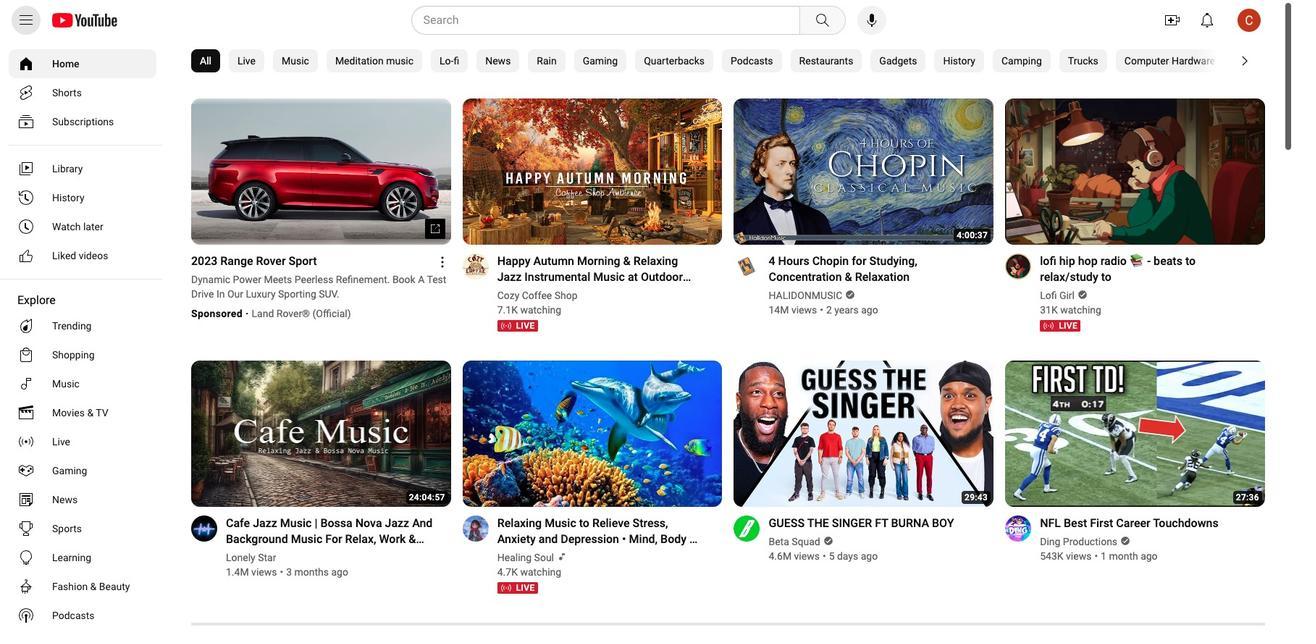 Task type: describe. For each thing, give the bounding box(es) containing it.
avatar image image
[[1238, 9, 1261, 32]]

news inside tab
[[485, 55, 511, 67]]

beta
[[769, 536, 789, 547]]

ding productions link
[[1040, 534, 1118, 549]]

sporting
[[278, 288, 316, 300]]

cafe jazz music | bossa nova jazz and background music for relax, work & study #68 link
[[226, 515, 434, 562]]

test
[[427, 274, 446, 285]]

relieve
[[592, 516, 630, 530]]

watching for girl
[[1060, 304, 1101, 316]]

healing soul image
[[463, 515, 489, 541]]

singer
[[832, 516, 872, 530]]

month
[[1109, 550, 1138, 562]]

guess the singer ft burna boy link
[[769, 515, 954, 531]]

body
[[660, 532, 687, 546]]

2 horizontal spatial to
[[1185, 254, 1196, 268]]

1 vertical spatial gaming
[[52, 465, 87, 476]]

studying,
[[869, 254, 917, 268]]

a
[[418, 274, 425, 285]]

543k
[[1040, 550, 1063, 562]]

healing soul link
[[497, 550, 555, 565]]

14m
[[769, 304, 789, 316]]

anxiety
[[497, 532, 536, 546]]

Search text field
[[423, 11, 796, 30]]

halidonmusic 14m views
[[769, 290, 842, 316]]

cafe
[[226, 516, 250, 530]]

lonely star link
[[226, 550, 277, 565]]

lo-
[[440, 55, 454, 67]]

lofi girl link
[[1040, 288, 1076, 303]]

healing soul 4.7k watching live
[[497, 551, 561, 593]]

and
[[539, 532, 558, 546]]

explore
[[17, 293, 56, 307]]

music left |
[[280, 516, 312, 530]]

🐬
[[689, 532, 704, 546]]

27:36
[[1236, 492, 1259, 502]]

1 vertical spatial live
[[52, 436, 70, 448]]

ago for 1 month ago
[[1141, 550, 1158, 562]]

4.7k
[[497, 566, 518, 578]]

live tab
[[229, 49, 264, 72]]

guess
[[769, 516, 805, 530]]

book
[[392, 274, 415, 285]]

nova
[[355, 516, 382, 530]]

learning
[[52, 552, 91, 563]]

1 horizontal spatial to
[[1101, 270, 1111, 284]]

shop inside happy autumn morning & relaxing jazz instrumental music at outdoor coffee shop ambience for working
[[535, 286, 561, 300]]

bossa
[[320, 516, 352, 530]]

soul
[[534, 551, 554, 563]]

girl
[[1059, 290, 1075, 301]]

quarterbacks
[[644, 55, 705, 67]]

months
[[294, 566, 329, 578]]

1 month ago
[[1101, 550, 1158, 562]]

computer hardware
[[1124, 55, 1215, 67]]

guess the singer ft burna boy
[[769, 516, 954, 530]]

at
[[628, 270, 638, 284]]

music inside relaxing music to relieve stress, anxiety and depression • mind, body 🐬 soothing music for nerves
[[547, 548, 578, 562]]

career
[[1116, 516, 1150, 530]]

live for soul
[[516, 583, 535, 593]]

power
[[233, 274, 261, 285]]

range
[[220, 254, 253, 268]]

views for 1 month ago
[[1066, 550, 1092, 562]]

fashion
[[52, 581, 88, 592]]

land
[[252, 308, 274, 319]]

ago for 3 months ago
[[331, 566, 348, 578]]

nerves
[[599, 548, 633, 562]]

instrumental
[[525, 270, 590, 284]]

coffee inside happy autumn morning & relaxing jazz instrumental music at outdoor coffee shop ambience for working
[[497, 286, 532, 300]]

relaxation
[[855, 270, 910, 284]]

study
[[226, 548, 255, 562]]

29:43 link
[[734, 360, 994, 507]]

dramedy
[[1241, 55, 1282, 67]]

for inside happy autumn morning & relaxing jazz instrumental music at outdoor coffee shop ambience for working
[[619, 286, 634, 300]]

computer
[[1124, 55, 1169, 67]]

views for 3 months ago
[[251, 566, 277, 578]]

3
[[286, 566, 292, 578]]

history tab
[[935, 49, 984, 72]]

trending
[[52, 320, 92, 332]]

cozy coffee shop link
[[497, 288, 579, 303]]

beta squad 4.6m views
[[769, 536, 820, 562]]

cozy
[[497, 290, 519, 301]]

all
[[200, 55, 211, 67]]

beauty
[[99, 581, 130, 592]]

suv.
[[319, 288, 339, 300]]

halidonmusic image
[[734, 253, 760, 279]]

nfl best first career touchdowns
[[1040, 516, 1219, 530]]

4:00:37
[[957, 230, 988, 240]]

lonely star 1.4m views
[[226, 551, 277, 578]]

to inside relaxing music to relieve stress, anxiety and depression • mind, body 🐬 soothing music for nerves
[[579, 516, 589, 530]]

beats
[[1154, 254, 1183, 268]]

ambience
[[564, 286, 616, 300]]

lo-fi tab
[[431, 49, 468, 72]]

2
[[826, 304, 832, 316]]

drive
[[191, 288, 214, 300]]

healing
[[497, 551, 532, 563]]

lofi
[[1040, 254, 1056, 268]]

restaurants tab
[[790, 49, 862, 72]]

boy
[[932, 516, 954, 530]]

tab list containing all
[[191, 41, 1294, 81]]

sports
[[52, 523, 82, 534]]

& inside cafe jazz music | bossa nova jazz and background music for relax, work & study #68
[[409, 532, 416, 546]]

stress,
[[633, 516, 668, 530]]

music up movies in the left of the page
[[52, 378, 80, 390]]

podcasts inside tab
[[731, 55, 773, 67]]

2023 range rover sport link
[[191, 253, 334, 269]]

nfl best first career touchdowns by ding productions 543,836 views 1 month ago 27 minutes element
[[1040, 515, 1219, 531]]

lonely
[[226, 551, 255, 563]]

meets
[[264, 274, 292, 285]]

relaxing music to relieve stress, anxiety and depression • mind, body 🐬 soothing music for nerves link
[[497, 515, 705, 562]]

1 vertical spatial podcasts
[[52, 610, 95, 621]]

1
[[1101, 550, 1106, 562]]

5 days ago
[[829, 550, 878, 562]]

quarterbacks tab
[[635, 49, 713, 72]]

movies & tv
[[52, 407, 108, 419]]

happy autumn morning & relaxing jazz instrumental music at outdoor coffee shop ambience for working link
[[497, 253, 705, 300]]

lonely star image
[[191, 515, 217, 541]]



Task type: locate. For each thing, give the bounding box(es) containing it.
jazz inside happy autumn morning & relaxing jazz instrumental music at outdoor coffee shop ambience for working
[[497, 270, 522, 284]]

hip
[[1059, 254, 1075, 268]]

music down and at the bottom left of the page
[[547, 548, 578, 562]]

lofi girl 31k watching live
[[1040, 290, 1101, 331]]

|
[[315, 516, 317, 530]]

watch
[[52, 221, 81, 232]]

watching down 'girl'
[[1060, 304, 1101, 316]]

live for girl
[[1059, 321, 1078, 331]]

news right fi in the top of the page
[[485, 55, 511, 67]]

gaming tab
[[574, 49, 626, 72]]

0 horizontal spatial to
[[579, 516, 589, 530]]

for down at
[[619, 286, 634, 300]]

watching down soul
[[520, 566, 561, 578]]

for inside relaxing music to relieve stress, anxiety and depression • mind, body 🐬 soothing music for nerves
[[581, 548, 596, 562]]

music right meditation
[[386, 55, 414, 67]]

meditation music tab
[[327, 49, 422, 72]]

live down 'girl'
[[1059, 321, 1078, 331]]

later
[[83, 221, 103, 232]]

1 vertical spatial music
[[547, 548, 578, 562]]

live inside tab
[[237, 55, 256, 67]]

outdoor
[[641, 270, 683, 284]]

views inside halidonmusic 14m views
[[791, 304, 817, 316]]

& left tv
[[87, 407, 93, 419]]

27:36 link
[[1005, 360, 1265, 507]]

news tab
[[477, 49, 519, 72]]

0 vertical spatial to
[[1185, 254, 1196, 268]]

(official)
[[313, 308, 351, 319]]

autumn
[[533, 254, 574, 268]]

live link
[[9, 427, 156, 456], [9, 427, 156, 456]]

4.6m
[[769, 550, 792, 562]]

home link
[[9, 49, 156, 78], [9, 49, 156, 78]]

#68
[[258, 548, 279, 562]]

live inside the healing soul 4.7k watching live
[[516, 583, 535, 593]]

5
[[829, 550, 835, 562]]

news link
[[9, 485, 156, 514], [9, 485, 156, 514]]

peerless
[[295, 274, 333, 285]]

0 horizontal spatial for
[[581, 548, 596, 562]]

live down movies in the left of the page
[[52, 436, 70, 448]]

2 years ago
[[826, 304, 878, 316]]

halidonmusic
[[769, 290, 842, 301]]

music link
[[9, 369, 156, 398], [9, 369, 156, 398]]

refinement.
[[336, 274, 390, 285]]

relaxing inside happy autumn morning & relaxing jazz instrumental music at outdoor coffee shop ambience for working
[[633, 254, 678, 268]]

rain tab
[[528, 49, 565, 72]]

0 horizontal spatial live
[[52, 436, 70, 448]]

-
[[1147, 254, 1151, 268]]

lofi
[[1040, 290, 1057, 301]]

watching inside the healing soul 4.7k watching live
[[520, 566, 561, 578]]

ding
[[1040, 536, 1060, 547]]

0 horizontal spatial gaming
[[52, 465, 87, 476]]

depression
[[561, 532, 619, 546]]

views down squad
[[794, 550, 820, 562]]

tab list
[[191, 41, 1294, 81]]

to down radio
[[1101, 270, 1111, 284]]

music tab
[[273, 49, 318, 72]]

views inside ding productions 543k views
[[1066, 550, 1092, 562]]

1 horizontal spatial news
[[485, 55, 511, 67]]

subscriptions link
[[9, 107, 156, 136], [9, 107, 156, 136]]

& up at
[[623, 254, 631, 268]]

all tab
[[191, 49, 220, 72]]

to
[[1185, 254, 1196, 268], [1101, 270, 1111, 284], [579, 516, 589, 530]]

movies
[[52, 407, 85, 419]]

ago right month
[[1141, 550, 1158, 562]]

trucks tab
[[1059, 49, 1107, 72]]

star
[[258, 551, 276, 563]]

for up relaxation
[[852, 254, 867, 268]]

relax,
[[345, 532, 376, 546]]

1 horizontal spatial jazz
[[385, 516, 409, 530]]

& left beauty
[[90, 581, 97, 592]]

1 horizontal spatial podcasts
[[731, 55, 773, 67]]

music down |
[[291, 532, 322, 546]]

watching
[[520, 304, 561, 316], [1060, 304, 1101, 316], [520, 566, 561, 578]]

lofi hip hop radio 📚 - beats to relax/study to link
[[1040, 253, 1248, 285]]

lofi girl image
[[1005, 253, 1031, 279]]

camping tab
[[993, 49, 1051, 72]]

2 vertical spatial to
[[579, 516, 589, 530]]

shop
[[535, 286, 561, 300], [554, 290, 578, 301]]

jazz up work
[[385, 516, 409, 530]]

views down halidonmusic
[[791, 304, 817, 316]]

1 horizontal spatial relaxing
[[633, 254, 678, 268]]

ago for 2 years ago
[[861, 304, 878, 316]]

podcasts
[[731, 55, 773, 67], [52, 610, 95, 621]]

4 hours chopin for studying, concentration & relaxation link
[[769, 253, 976, 285]]

radio
[[1100, 254, 1127, 268]]

1 vertical spatial history
[[52, 192, 84, 203]]

1 vertical spatial for
[[619, 286, 634, 300]]

coffee inside cozy coffee shop 7.1k watching live
[[522, 290, 552, 301]]

0 horizontal spatial jazz
[[253, 516, 277, 530]]

gaming down movies in the left of the page
[[52, 465, 87, 476]]

29:43
[[965, 492, 988, 502]]

music up and at the bottom left of the page
[[545, 516, 576, 530]]

watching inside lofi girl 31k watching live
[[1060, 304, 1101, 316]]

coffee up 7.1k
[[497, 286, 532, 300]]

0 vertical spatial for
[[852, 254, 867, 268]]

shopping
[[52, 349, 95, 361]]

gaming inside tab
[[583, 55, 618, 67]]

31k
[[1040, 304, 1058, 316]]

nfl best first career touchdowns link
[[1040, 515, 1219, 531]]

hop
[[1078, 254, 1098, 268]]

1 horizontal spatial history
[[943, 55, 975, 67]]

2023
[[191, 254, 218, 268]]

music inside happy autumn morning & relaxing jazz instrumental music at outdoor coffee shop ambience for working
[[593, 270, 625, 284]]

relaxing up anxiety
[[497, 516, 542, 530]]

podcasts tab
[[722, 49, 782, 72]]

years
[[834, 304, 859, 316]]

views inside lonely star 1.4m views
[[251, 566, 277, 578]]

ft
[[875, 516, 888, 530]]

concentration
[[769, 270, 842, 284]]

live down the 4.7k
[[516, 583, 535, 593]]

gaming
[[583, 55, 618, 67], [52, 465, 87, 476]]

1 vertical spatial news
[[52, 494, 78, 505]]

ding productions 543k views
[[1040, 536, 1117, 562]]

sponsored
[[191, 308, 243, 319]]

music
[[282, 55, 309, 67], [593, 270, 625, 284], [52, 378, 80, 390], [280, 516, 312, 530], [545, 516, 576, 530], [291, 532, 322, 546]]

0 vertical spatial music
[[386, 55, 414, 67]]

0 vertical spatial relaxing
[[633, 254, 678, 268]]

history link
[[9, 183, 156, 212], [9, 183, 156, 212]]

liked videos
[[52, 250, 108, 261]]

views down ding productions link
[[1066, 550, 1092, 562]]

and
[[412, 516, 433, 530]]

0 horizontal spatial music
[[386, 55, 414, 67]]

cozy coffee shop image
[[463, 253, 489, 279]]

ago right days
[[861, 550, 878, 562]]

live inside cozy coffee shop 7.1k watching live
[[516, 321, 535, 331]]

music inside relaxing music to relieve stress, anxiety and depression • mind, body 🐬 soothing music for nerves
[[545, 516, 576, 530]]

movies & tv link
[[9, 398, 156, 427], [9, 398, 156, 427]]

watching down cozy coffee shop 'link'
[[520, 304, 561, 316]]

views down star
[[251, 566, 277, 578]]

podcasts link
[[9, 601, 156, 630], [9, 601, 156, 630]]

& inside happy autumn morning & relaxing jazz instrumental music at outdoor coffee shop ambience for working
[[623, 254, 631, 268]]

1 horizontal spatial gaming
[[583, 55, 618, 67]]

None search field
[[385, 6, 848, 35]]

0 vertical spatial history
[[943, 55, 975, 67]]

fashion & beauty
[[52, 581, 130, 592]]

ding productions image
[[1005, 515, 1031, 541]]

& inside 4 hours chopin for studying, concentration & relaxation
[[845, 270, 852, 284]]

news up "sports"
[[52, 494, 78, 505]]

ago right "months"
[[331, 566, 348, 578]]

relaxing inside relaxing music to relieve stress, anxiety and depression • mind, body 🐬 soothing music for nerves
[[497, 516, 542, 530]]

0 horizontal spatial podcasts
[[52, 610, 95, 621]]

📚
[[1130, 254, 1144, 268]]

jazz down the happy
[[497, 270, 522, 284]]

ago right years
[[861, 304, 878, 316]]

1 horizontal spatial for
[[619, 286, 634, 300]]

cozy coffee shop 7.1k watching live
[[497, 290, 578, 331]]

2 vertical spatial for
[[581, 548, 596, 562]]

for
[[325, 532, 342, 546]]

live down 7.1k
[[516, 321, 535, 331]]

live status down the 4.7k
[[497, 582, 538, 593]]

1 horizontal spatial live
[[237, 55, 256, 67]]

music inside meditation music tab
[[386, 55, 414, 67]]

learning link
[[9, 543, 156, 572], [9, 543, 156, 572]]

live inside lofi girl 31k watching live
[[1059, 321, 1078, 331]]

coffee
[[497, 286, 532, 300], [522, 290, 552, 301]]

jazz up background
[[253, 516, 277, 530]]

relaxing music to relieve stress, anxiety and depression • mind, body 🐬 soothing music for nerves
[[497, 516, 704, 562]]

shop inside cozy coffee shop 7.1k watching live
[[554, 290, 578, 301]]

0 horizontal spatial news
[[52, 494, 78, 505]]

for inside 4 hours chopin for studying, concentration & relaxation
[[852, 254, 867, 268]]

0 vertical spatial live
[[237, 55, 256, 67]]

sport
[[289, 254, 317, 268]]

2 horizontal spatial jazz
[[497, 270, 522, 284]]

0 vertical spatial news
[[485, 55, 511, 67]]

for
[[852, 254, 867, 268], [619, 286, 634, 300], [581, 548, 596, 562]]

touchdowns
[[1153, 516, 1219, 530]]

hardware
[[1172, 55, 1215, 67]]

liked videos link
[[9, 241, 156, 270], [9, 241, 156, 270]]

watching inside cozy coffee shop 7.1k watching live
[[520, 304, 561, 316]]

history down library
[[52, 192, 84, 203]]

2 horizontal spatial for
[[852, 254, 867, 268]]

dramedy tab
[[1233, 49, 1290, 72]]

liked
[[52, 250, 76, 261]]

history right gadgets tab
[[943, 55, 975, 67]]

shopping link
[[9, 340, 156, 369], [9, 340, 156, 369]]

live right all tab
[[237, 55, 256, 67]]

to up 'depression'
[[579, 516, 589, 530]]

ago for 5 days ago
[[861, 550, 878, 562]]

1 horizontal spatial music
[[547, 548, 578, 562]]

watch later
[[52, 221, 103, 232]]

0 vertical spatial gaming
[[583, 55, 618, 67]]

0 horizontal spatial history
[[52, 192, 84, 203]]

0 horizontal spatial relaxing
[[497, 516, 542, 530]]

jazz
[[497, 270, 522, 284], [253, 516, 277, 530], [385, 516, 409, 530]]

live status down 31k
[[1040, 320, 1080, 332]]

for down 'depression'
[[581, 548, 596, 562]]

gaming link
[[9, 456, 156, 485], [9, 456, 156, 485]]

music down morning
[[593, 270, 625, 284]]

watching for soul
[[520, 566, 561, 578]]

gadgets
[[879, 55, 917, 67]]

music inside tab
[[282, 55, 309, 67]]

cafe jazz music | bossa nova jazz and background music for relax, work & study #68
[[226, 516, 433, 562]]

productions
[[1063, 536, 1117, 547]]

live status down 7.1k
[[497, 320, 538, 332]]

coffee down instrumental
[[522, 290, 552, 301]]

views for 5 days ago
[[794, 550, 820, 562]]

guess the singer ft burna boy by beta squad 4,619,703 views 5 days ago 29 minutes element
[[769, 515, 954, 531]]

happy
[[497, 254, 530, 268]]

1 vertical spatial to
[[1101, 270, 1111, 284]]

in
[[216, 288, 225, 300]]

to right beats
[[1185, 254, 1196, 268]]

relaxing up outdoor on the top of the page
[[633, 254, 678, 268]]

history inside tab
[[943, 55, 975, 67]]

the
[[807, 516, 829, 530]]

restaurants
[[799, 55, 853, 67]]

1 vertical spatial relaxing
[[497, 516, 542, 530]]

gaming down 'search' text field
[[583, 55, 618, 67]]

live status
[[497, 320, 538, 332], [1040, 320, 1080, 332], [497, 582, 538, 593]]

computer hardware tab
[[1116, 49, 1224, 72]]

gadgets tab
[[871, 49, 926, 72]]

0 vertical spatial podcasts
[[731, 55, 773, 67]]

music right live tab
[[282, 55, 309, 67]]

& down chopin
[[845, 270, 852, 284]]

views inside beta squad 4.6m views
[[794, 550, 820, 562]]

subscriptions
[[52, 116, 114, 127]]

& down and
[[409, 532, 416, 546]]

3 months ago
[[286, 566, 348, 578]]

beta squad image
[[734, 515, 760, 541]]

lofi hip hop radio 📚 - beats to relax/study to
[[1040, 254, 1196, 284]]



Task type: vqa. For each thing, say whether or not it's contained in the screenshot.
CREATORS link
no



